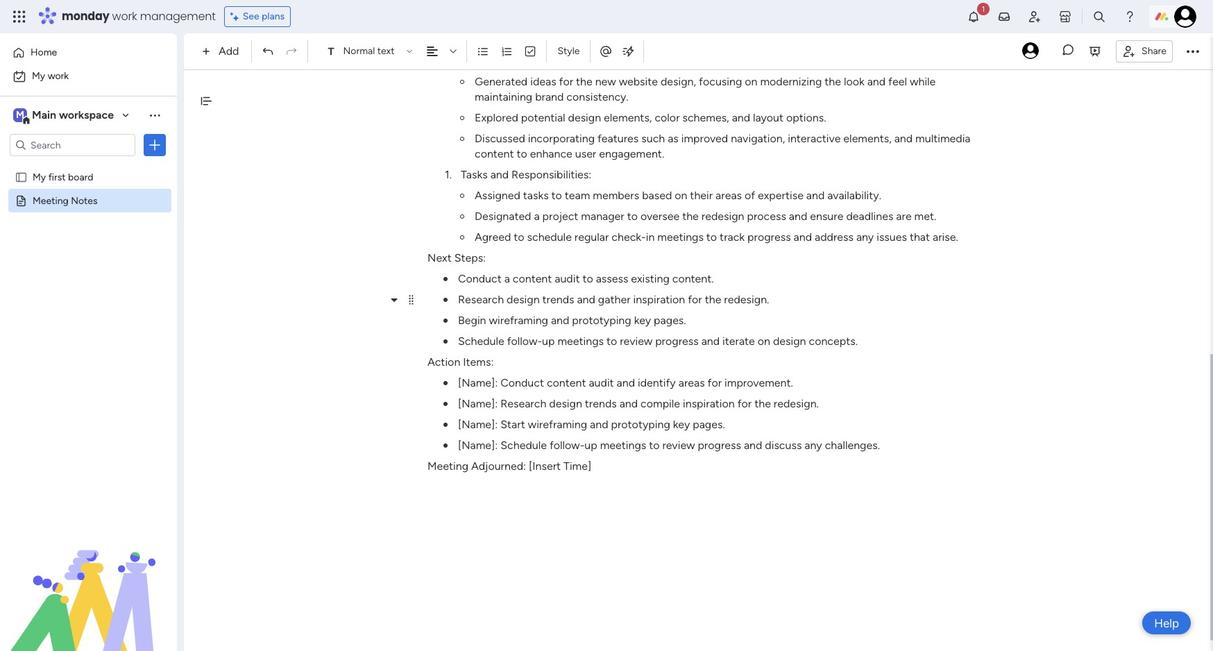 Task type: describe. For each thing, give the bounding box(es) containing it.
action items:
[[428, 355, 494, 369]]

iterate
[[723, 335, 755, 348]]

0 horizontal spatial review
[[620, 335, 653, 348]]

my work
[[32, 70, 69, 82]]

normal text
[[343, 45, 395, 57]]

met.
[[915, 210, 937, 223]]

gather
[[598, 293, 631, 306]]

audit for to
[[555, 272, 580, 285]]

generated
[[475, 75, 528, 88]]

color
[[655, 111, 680, 124]]

0 horizontal spatial pages.
[[654, 314, 686, 327]]

[name]: for [name]: schedule follow-up meetings to review progress and discuss any challenges.
[[458, 439, 498, 452]]

meeting adjourned: [insert time]
[[428, 460, 592, 473]]

assigned
[[475, 189, 521, 202]]

monday work management
[[62, 8, 216, 24]]

the down content.
[[705, 293, 722, 306]]

lottie animation image
[[0, 511, 177, 651]]

kendall parks image
[[1175, 6, 1197, 28]]

[name]: schedule follow-up meetings to review progress and discuss any challenges.
[[458, 439, 880, 452]]

1 vertical spatial schedule
[[501, 439, 547, 452]]

for down content.
[[688, 293, 702, 306]]

expertise
[[758, 189, 804, 202]]

compile
[[641, 397, 680, 410]]

consistency.
[[567, 90, 629, 103]]

dynamic values image
[[622, 44, 636, 58]]

agreed to schedule regular check-in meetings to track progress and address any issues that arise.
[[475, 230, 959, 244]]

deadlines
[[847, 210, 894, 223]]

add button
[[196, 40, 247, 62]]

improved
[[682, 132, 728, 145]]

1 horizontal spatial pages.
[[693, 418, 725, 431]]

v2 ellipsis image
[[1187, 42, 1200, 60]]

2 image for explored
[[460, 116, 464, 120]]

and inside discussed incorporating features such as improved navigation, interactive elements, and multimedia content to enhance user engagement.
[[895, 132, 913, 145]]

work for my
[[48, 70, 69, 82]]

a for content
[[505, 272, 510, 285]]

as
[[668, 132, 679, 145]]

2 vertical spatial meetings
[[600, 439, 647, 452]]

next steps:
[[428, 251, 486, 265]]

1 vertical spatial on
[[675, 189, 688, 202]]

help button
[[1143, 612, 1191, 635]]

feel
[[889, 75, 907, 88]]

on inside generated ideas for the new website design, focusing on modernizing the look and feel while maintaining brand consistency.
[[745, 75, 758, 88]]

[insert
[[529, 460, 561, 473]]

next
[[428, 251, 452, 265]]

discuss
[[765, 439, 802, 452]]

concepts.
[[809, 335, 858, 348]]

1 vertical spatial inspiration
[[683, 397, 735, 410]]

0 vertical spatial inspiration
[[633, 293, 685, 306]]

public board image for meeting notes
[[15, 194, 28, 207]]

1 image left update feed image
[[978, 1, 990, 16]]

0 vertical spatial prototyping
[[572, 314, 632, 327]]

help image
[[1123, 10, 1137, 24]]

lottie animation element
[[0, 511, 177, 651]]

1 image for [name]: start wireframing and prototyping key pages.
[[444, 423, 448, 427]]

m
[[16, 109, 24, 121]]

explored potential design elements, color schemes, and layout options.
[[475, 111, 827, 124]]

[name]: for [name]: research design trends and compile inspiration for the redesign.
[[458, 397, 498, 410]]

first
[[48, 171, 66, 183]]

availability.
[[828, 189, 882, 202]]

0 vertical spatial wireframing
[[489, 314, 548, 327]]

content for a
[[513, 272, 552, 285]]

and inside generated ideas for the new website design, focusing on modernizing the look and feel while maintaining brand consistency.
[[868, 75, 886, 88]]

such
[[642, 132, 665, 145]]

workspace selection element
[[13, 107, 116, 125]]

are
[[897, 210, 912, 223]]

my first board
[[33, 171, 93, 183]]

my work link
[[8, 65, 169, 87]]

options.
[[787, 111, 827, 124]]

0 vertical spatial elements,
[[604, 111, 652, 124]]

1 vertical spatial follow-
[[550, 439, 585, 452]]

that
[[910, 230, 930, 244]]

workspace options image
[[148, 108, 162, 122]]

navigation,
[[731, 132, 785, 145]]

manager
[[581, 210, 625, 223]]

engagement.
[[599, 147, 665, 160]]

time]
[[564, 460, 592, 473]]

plans
[[262, 10, 285, 22]]

while
[[910, 75, 936, 88]]

elements, inside discussed incorporating features such as improved navigation, interactive elements, and multimedia content to enhance user engagement.
[[844, 132, 892, 145]]

maintaining
[[475, 90, 533, 103]]

audit for and
[[589, 376, 614, 389]]

main
[[32, 108, 56, 121]]

main workspace
[[32, 108, 114, 121]]

ensure
[[810, 210, 844, 223]]

0 vertical spatial meetings
[[658, 230, 704, 244]]

design up 'begin wireframing and prototyping key pages.'
[[507, 293, 540, 306]]

0 vertical spatial progress
[[748, 230, 791, 244]]

the left look
[[825, 75, 841, 88]]

design left concepts.
[[773, 335, 806, 348]]

multimedia
[[916, 132, 971, 145]]

1 image for [name]: research design trends and compile inspiration for the redesign.
[[444, 402, 448, 406]]

brand
[[535, 90, 564, 103]]

see
[[243, 10, 259, 22]]

website
[[619, 75, 658, 88]]

see plans button
[[224, 6, 291, 27]]

home link
[[8, 42, 169, 64]]

[name]: start wireframing and prototyping key pages.
[[458, 418, 725, 431]]

the down their
[[683, 210, 699, 223]]

modernizing
[[760, 75, 822, 88]]

2 image for discussed
[[460, 137, 464, 141]]

to left assess
[[583, 272, 593, 285]]

2 vertical spatial progress
[[698, 439, 741, 452]]

share button
[[1116, 40, 1173, 62]]

features
[[598, 132, 639, 145]]

project
[[543, 210, 579, 223]]

2 image for agreed
[[460, 235, 464, 240]]

2 image for assigned
[[460, 194, 464, 198]]

agreed
[[475, 230, 511, 244]]

1 vertical spatial wireframing
[[528, 418, 587, 431]]

designated
[[475, 210, 531, 223]]

help
[[1155, 616, 1180, 630]]

monday marketplace image
[[1059, 10, 1073, 24]]

see plans
[[243, 10, 285, 22]]

to up check-
[[627, 210, 638, 223]]

designated a project manager to oversee the redesign process and ensure deadlines are met.
[[475, 210, 937, 223]]

address
[[815, 230, 854, 244]]

check-
[[612, 230, 646, 244]]

workspace
[[59, 108, 114, 121]]

design,
[[661, 75, 696, 88]]

0 vertical spatial key
[[634, 314, 651, 327]]



Task type: vqa. For each thing, say whether or not it's contained in the screenshot.
bottommost work
yes



Task type: locate. For each thing, give the bounding box(es) containing it.
trends
[[543, 293, 575, 306], [585, 397, 617, 410]]

key
[[634, 314, 651, 327], [673, 418, 690, 431]]

0 vertical spatial pages.
[[654, 314, 686, 327]]

text
[[377, 45, 395, 57]]

the up consistency.
[[576, 75, 593, 88]]

2 vertical spatial content
[[547, 376, 586, 389]]

any
[[857, 230, 874, 244], [805, 439, 822, 452]]

content.
[[673, 272, 714, 285]]

areas
[[716, 189, 742, 202], [679, 376, 705, 389]]

content
[[475, 147, 514, 160], [513, 272, 552, 285], [547, 376, 586, 389]]

2 public board image from the top
[[15, 194, 28, 207]]

1 horizontal spatial review
[[663, 439, 695, 452]]

undo ⌘+z image
[[262, 45, 275, 58]]

my for my first board
[[33, 171, 46, 183]]

potential
[[521, 111, 566, 124]]

numbered list image
[[501, 45, 513, 58]]

2 image
[[460, 194, 464, 198], [460, 215, 464, 219]]

1 vertical spatial 2 image
[[460, 215, 464, 219]]

2 image left designated
[[460, 215, 464, 219]]

to up tasks and responsibilities:
[[517, 147, 528, 160]]

2 vertical spatial on
[[758, 335, 771, 348]]

content up [name]: start wireframing and prototyping key pages.
[[547, 376, 586, 389]]

home option
[[8, 42, 169, 64]]

[name]: conduct content audit and identify areas for improvement.
[[458, 376, 793, 389]]

tasks
[[523, 189, 549, 202]]

meetings down oversee
[[658, 230, 704, 244]]

work for monday
[[112, 8, 137, 24]]

my inside list box
[[33, 171, 46, 183]]

up down [name]: start wireframing and prototyping key pages.
[[585, 439, 598, 452]]

work
[[112, 8, 137, 24], [48, 70, 69, 82]]

1 horizontal spatial trends
[[585, 397, 617, 410]]

my inside "option"
[[32, 70, 45, 82]]

list box containing my first board
[[0, 162, 177, 400]]

conduct
[[458, 272, 502, 285], [501, 376, 544, 389]]

1 horizontal spatial audit
[[589, 376, 614, 389]]

redesign. up iterate
[[724, 293, 770, 306]]

1 vertical spatial audit
[[589, 376, 614, 389]]

issues
[[877, 230, 907, 244]]

invite members image
[[1028, 10, 1042, 24]]

on right focusing
[[745, 75, 758, 88]]

incorporating
[[528, 132, 595, 145]]

for left improvement.
[[708, 376, 722, 389]]

meeting for meeting adjourned: [insert time]
[[428, 460, 469, 473]]

0 vertical spatial a
[[534, 210, 540, 223]]

0 horizontal spatial redesign.
[[724, 293, 770, 306]]

schedule down start
[[501, 439, 547, 452]]

4 [name]: from the top
[[458, 439, 498, 452]]

meeting notes
[[33, 194, 98, 206]]

work inside "option"
[[48, 70, 69, 82]]

mention image
[[599, 44, 613, 58]]

areas right identify
[[679, 376, 705, 389]]

audit up 'begin wireframing and prototyping key pages.'
[[555, 272, 580, 285]]

. left bulleted list image
[[450, 54, 452, 67]]

prototyping
[[572, 314, 632, 327], [611, 418, 671, 431]]

. left tasks
[[450, 168, 452, 181]]

1 horizontal spatial follow-
[[550, 439, 585, 452]]

notes
[[71, 194, 98, 206]]

1 image
[[444, 319, 448, 323], [444, 381, 448, 385], [444, 402, 448, 406], [444, 423, 448, 427]]

pages.
[[654, 314, 686, 327], [693, 418, 725, 431]]

1 image up meeting adjourned: [insert time]
[[444, 444, 448, 448]]

share
[[1142, 45, 1167, 57]]

meetings down 'begin wireframing and prototyping key pages.'
[[558, 335, 604, 348]]

conduct a content audit to assess existing content.
[[458, 272, 714, 285]]

1 vertical spatial public board image
[[15, 194, 28, 207]]

my work option
[[8, 65, 169, 87]]

1 horizontal spatial meeting
[[428, 460, 469, 473]]

0 vertical spatial follow-
[[507, 335, 542, 348]]

to
[[517, 147, 528, 160], [552, 189, 562, 202], [627, 210, 638, 223], [514, 230, 525, 244], [707, 230, 717, 244], [583, 272, 593, 285], [607, 335, 617, 348], [649, 439, 660, 452]]

1 vertical spatial any
[[805, 439, 822, 452]]

public board image left meeting notes
[[15, 194, 28, 207]]

to down the research design trends and gather inspiration for the redesign. at top
[[607, 335, 617, 348]]

on left their
[[675, 189, 688, 202]]

members
[[593, 189, 640, 202]]

work down home
[[48, 70, 69, 82]]

up down 'begin wireframing and prototyping key pages.'
[[542, 335, 555, 348]]

trends up [name]: start wireframing and prototyping key pages.
[[585, 397, 617, 410]]

public board image left first
[[15, 170, 28, 183]]

1 image right menu icon
[[444, 298, 448, 302]]

key up schedule follow-up meetings to review progress and iterate on design concepts.
[[634, 314, 651, 327]]

schedule
[[527, 230, 572, 244]]

tasks
[[461, 168, 488, 181]]

research up start
[[501, 397, 547, 410]]

a down tasks
[[534, 210, 540, 223]]

any down deadlines at the top of the page
[[857, 230, 874, 244]]

process
[[747, 210, 787, 223]]

look
[[844, 75, 865, 88]]

a for project
[[534, 210, 540, 223]]

new
[[595, 75, 616, 88]]

1 image for schedule follow-up meetings to review progress and iterate on design concepts.
[[444, 339, 448, 344]]

any right the discuss
[[805, 439, 822, 452]]

progress down process
[[748, 230, 791, 244]]

public board image
[[15, 170, 28, 183], [15, 194, 28, 207]]

1 horizontal spatial a
[[534, 210, 540, 223]]

1 vertical spatial progress
[[655, 335, 699, 348]]

1 image for conduct a content audit to assess existing content.
[[444, 277, 448, 281]]

style button
[[552, 40, 586, 63]]

redesign. down improvement.
[[774, 397, 819, 410]]

action
[[428, 355, 461, 369]]

discussed incorporating features such as improved navigation, interactive elements, and multimedia content to enhance user engagement.
[[475, 132, 974, 160]]

0 horizontal spatial elements,
[[604, 111, 652, 124]]

2 image left explored
[[460, 116, 464, 120]]

1 vertical spatial meetings
[[558, 335, 604, 348]]

2 image up tasks
[[460, 137, 464, 141]]

2 image for generated
[[460, 80, 464, 84]]

conduct down steps:
[[458, 272, 502, 285]]

for
[[559, 75, 574, 88], [688, 293, 702, 306], [708, 376, 722, 389], [738, 397, 752, 410]]

areas left of
[[716, 189, 742, 202]]

2 image down tasks
[[460, 194, 464, 198]]

research design trends and gather inspiration for the redesign.
[[458, 293, 770, 306]]

2 2 image from the top
[[460, 215, 464, 219]]

workspace image
[[13, 108, 27, 123]]

bulleted list image
[[477, 45, 490, 58]]

0 vertical spatial conduct
[[458, 272, 502, 285]]

1 vertical spatial trends
[[585, 397, 617, 410]]

team
[[565, 189, 590, 202]]

research up begin
[[458, 293, 504, 306]]

the
[[576, 75, 593, 88], [825, 75, 841, 88], [683, 210, 699, 223], [705, 293, 722, 306], [755, 397, 771, 410]]

progress up identify
[[655, 335, 699, 348]]

0 horizontal spatial meeting
[[33, 194, 69, 206]]

a
[[534, 210, 540, 223], [505, 272, 510, 285]]

arise.
[[933, 230, 959, 244]]

begin
[[458, 314, 486, 327]]

meeting left adjourned:
[[428, 460, 469, 473]]

board activity image
[[1023, 42, 1039, 59]]

0 vertical spatial work
[[112, 8, 137, 24]]

0 horizontal spatial a
[[505, 272, 510, 285]]

to left track
[[707, 230, 717, 244]]

2 image for designated
[[460, 215, 464, 219]]

to down the compile on the bottom right of page
[[649, 439, 660, 452]]

0 horizontal spatial key
[[634, 314, 651, 327]]

and
[[868, 75, 886, 88], [732, 111, 751, 124], [895, 132, 913, 145], [491, 168, 509, 181], [807, 189, 825, 202], [789, 210, 808, 223], [794, 230, 812, 244], [577, 293, 596, 306], [551, 314, 570, 327], [702, 335, 720, 348], [617, 376, 635, 389], [620, 397, 638, 410], [590, 418, 609, 431], [744, 439, 763, 452]]

of
[[745, 189, 755, 202]]

prototyping down the research design trends and gather inspiration for the redesign. at top
[[572, 314, 632, 327]]

design up [name]: start wireframing and prototyping key pages.
[[549, 397, 582, 410]]

notifications image
[[967, 10, 981, 24]]

redesign.
[[724, 293, 770, 306], [774, 397, 819, 410]]

1 image for [name]: schedule follow-up meetings to review progress and discuss any challenges.
[[444, 444, 448, 448]]

1 1 image from the top
[[444, 319, 448, 323]]

0 vertical spatial on
[[745, 75, 758, 88]]

1 horizontal spatial areas
[[716, 189, 742, 202]]

meetings down [name]: start wireframing and prototyping key pages.
[[600, 439, 647, 452]]

1 image
[[978, 1, 990, 16], [444, 277, 448, 281], [444, 298, 448, 302], [444, 339, 448, 344], [444, 444, 448, 448]]

discussed
[[475, 132, 525, 145]]

0 vertical spatial trends
[[543, 293, 575, 306]]

user
[[575, 147, 597, 160]]

meeting inside list box
[[33, 194, 69, 206]]

existing
[[631, 272, 670, 285]]

on
[[745, 75, 758, 88], [675, 189, 688, 202], [758, 335, 771, 348]]

1 vertical spatial my
[[33, 171, 46, 183]]

follow-
[[507, 335, 542, 348], [550, 439, 585, 452]]

generated ideas for the new website design, focusing on modernizing the look and feel while maintaining brand consistency.
[[475, 75, 939, 103]]

1 2 image from the top
[[460, 194, 464, 198]]

track
[[720, 230, 745, 244]]

1 horizontal spatial key
[[673, 418, 690, 431]]

their
[[690, 189, 713, 202]]

0 vertical spatial up
[[542, 335, 555, 348]]

the down improvement.
[[755, 397, 771, 410]]

key up [name]: schedule follow-up meetings to review progress and discuss any challenges.
[[673, 418, 690, 431]]

1 vertical spatial meeting
[[428, 460, 469, 473]]

tasks and responsibilities:
[[461, 168, 592, 181]]

pages. up schedule follow-up meetings to review progress and iterate on design concepts.
[[654, 314, 686, 327]]

to inside discussed incorporating features such as improved navigation, interactive elements, and multimedia content to enhance user engagement.
[[517, 147, 528, 160]]

options image
[[148, 138, 162, 152]]

1 vertical spatial elements,
[[844, 132, 892, 145]]

a down agreed
[[505, 272, 510, 285]]

0 vertical spatial content
[[475, 147, 514, 160]]

option
[[0, 164, 177, 167]]

on right iterate
[[758, 335, 771, 348]]

1 public board image from the top
[[15, 170, 28, 183]]

0 vertical spatial schedule
[[458, 335, 505, 348]]

for down improvement.
[[738, 397, 752, 410]]

home
[[31, 47, 57, 58]]

0 horizontal spatial audit
[[555, 272, 580, 285]]

to right agreed
[[514, 230, 525, 244]]

meeting down first
[[33, 194, 69, 206]]

0 vertical spatial meeting
[[33, 194, 69, 206]]

0 horizontal spatial follow-
[[507, 335, 542, 348]]

0 vertical spatial 2 image
[[460, 194, 464, 198]]

assess
[[596, 272, 629, 285]]

board
[[68, 171, 93, 183]]

regular
[[575, 230, 609, 244]]

select product image
[[12, 10, 26, 24]]

checklist image
[[524, 45, 537, 58]]

2 image up the next steps:
[[460, 235, 464, 240]]

0 vertical spatial audit
[[555, 272, 580, 285]]

interactive
[[788, 132, 841, 145]]

to left team
[[552, 189, 562, 202]]

follow- up 'time]'
[[550, 439, 585, 452]]

improvement.
[[725, 376, 793, 389]]

assigned tasks to team members based on their areas of expertise and availability.
[[475, 189, 882, 202]]

content down discussed
[[475, 147, 514, 160]]

1 vertical spatial .
[[450, 168, 452, 181]]

2 2 image from the top
[[460, 116, 464, 120]]

1 vertical spatial work
[[48, 70, 69, 82]]

1 [name]: from the top
[[458, 376, 498, 389]]

0 horizontal spatial up
[[542, 335, 555, 348]]

add
[[219, 44, 239, 58]]

0 vertical spatial research
[[458, 293, 504, 306]]

wireframing right begin
[[489, 314, 548, 327]]

pages. up [name]: schedule follow-up meetings to review progress and discuss any challenges.
[[693, 418, 725, 431]]

0 horizontal spatial work
[[48, 70, 69, 82]]

[name]: for [name]: conduct content audit and identify areas for improvement.
[[458, 376, 498, 389]]

in
[[646, 230, 655, 244]]

content down schedule
[[513, 272, 552, 285]]

1 vertical spatial review
[[663, 439, 695, 452]]

0 horizontal spatial trends
[[543, 293, 575, 306]]

1 vertical spatial prototyping
[[611, 418, 671, 431]]

steps:
[[454, 251, 486, 265]]

0 horizontal spatial areas
[[679, 376, 705, 389]]

audit up [name]: research design trends and compile inspiration for the redesign.
[[589, 376, 614, 389]]

schedule up items:
[[458, 335, 505, 348]]

elements, up the features
[[604, 111, 652, 124]]

1 horizontal spatial work
[[112, 8, 137, 24]]

challenges.
[[825, 439, 880, 452]]

inspiration right the compile on the bottom right of page
[[683, 397, 735, 410]]

content inside discussed incorporating features such as improved navigation, interactive elements, and multimedia content to enhance user engagement.
[[475, 147, 514, 160]]

explored
[[475, 111, 519, 124]]

[name]: research design trends and compile inspiration for the redesign.
[[458, 397, 819, 410]]

menu image
[[406, 294, 416, 305]]

2 image left generated
[[460, 80, 464, 84]]

elements,
[[604, 111, 652, 124], [844, 132, 892, 145]]

1 horizontal spatial elements,
[[844, 132, 892, 145]]

1 image down next
[[444, 277, 448, 281]]

4 2 image from the top
[[460, 235, 464, 240]]

1 horizontal spatial up
[[585, 439, 598, 452]]

1 horizontal spatial any
[[857, 230, 874, 244]]

3 1 image from the top
[[444, 402, 448, 406]]

1 2 image from the top
[[460, 80, 464, 84]]

2 . from the top
[[450, 168, 452, 181]]

prototyping down [name]: research design trends and compile inspiration for the redesign.
[[611, 418, 671, 431]]

my left first
[[33, 171, 46, 183]]

inspiration down existing
[[633, 293, 685, 306]]

review up [name]: conduct content audit and identify areas for improvement. at the bottom of page
[[620, 335, 653, 348]]

for inside generated ideas for the new website design, focusing on modernizing the look and feel while maintaining brand consistency.
[[559, 75, 574, 88]]

begin wireframing and prototyping key pages.
[[458, 314, 686, 327]]

follow- down 'begin wireframing and prototyping key pages.'
[[507, 335, 542, 348]]

0 vertical spatial my
[[32, 70, 45, 82]]

2 image
[[460, 80, 464, 84], [460, 116, 464, 120], [460, 137, 464, 141], [460, 235, 464, 240]]

search everything image
[[1093, 10, 1107, 24]]

list box
[[0, 162, 177, 400]]

schedule follow-up meetings to review progress and iterate on design concepts.
[[458, 335, 858, 348]]

0 vertical spatial public board image
[[15, 170, 28, 183]]

1 vertical spatial content
[[513, 272, 552, 285]]

public board image for my first board
[[15, 170, 28, 183]]

style
[[558, 45, 580, 57]]

2 1 image from the top
[[444, 381, 448, 385]]

design down consistency.
[[568, 111, 601, 124]]

1 vertical spatial conduct
[[501, 376, 544, 389]]

1 . from the top
[[450, 54, 452, 67]]

1 image for [name]: conduct content audit and identify areas for improvement.
[[444, 381, 448, 385]]

my down home
[[32, 70, 45, 82]]

0 vertical spatial .
[[450, 54, 452, 67]]

for up brand
[[559, 75, 574, 88]]

1 vertical spatial key
[[673, 418, 690, 431]]

1 image for begin wireframing and prototyping key pages.
[[444, 319, 448, 323]]

items:
[[463, 355, 494, 369]]

adjourned:
[[471, 460, 526, 473]]

1
[[445, 168, 450, 181]]

3 [name]: from the top
[[458, 418, 498, 431]]

0 vertical spatial redesign.
[[724, 293, 770, 306]]

0 vertical spatial any
[[857, 230, 874, 244]]

1 vertical spatial up
[[585, 439, 598, 452]]

1 vertical spatial pages.
[[693, 418, 725, 431]]

ideas
[[531, 75, 557, 88]]

0 vertical spatial review
[[620, 335, 653, 348]]

my for my work
[[32, 70, 45, 82]]

[name]: for [name]: start wireframing and prototyping key pages.
[[458, 418, 498, 431]]

conduct up start
[[501, 376, 544, 389]]

elements, right interactive
[[844, 132, 892, 145]]

meeting for meeting notes
[[33, 194, 69, 206]]

review
[[620, 335, 653, 348], [663, 439, 695, 452]]

wireframing up [insert at the left of page
[[528, 418, 587, 431]]

1 vertical spatial research
[[501, 397, 547, 410]]

up
[[542, 335, 555, 348], [585, 439, 598, 452]]

1 vertical spatial a
[[505, 272, 510, 285]]

1 vertical spatial areas
[[679, 376, 705, 389]]

1 image up action
[[444, 339, 448, 344]]

1 horizontal spatial redesign.
[[774, 397, 819, 410]]

work right monday
[[112, 8, 137, 24]]

0 horizontal spatial any
[[805, 439, 822, 452]]

1 image for research design trends and gather inspiration for the redesign.
[[444, 298, 448, 302]]

enhance
[[530, 147, 573, 160]]

responsibilities:
[[512, 168, 592, 181]]

trends up 'begin wireframing and prototyping key pages.'
[[543, 293, 575, 306]]

review down the compile on the bottom right of page
[[663, 439, 695, 452]]

2 [name]: from the top
[[458, 397, 498, 410]]

design
[[568, 111, 601, 124], [507, 293, 540, 306], [773, 335, 806, 348], [549, 397, 582, 410]]

update feed image
[[998, 10, 1012, 24]]

progress left the discuss
[[698, 439, 741, 452]]

redesign
[[702, 210, 745, 223]]

3 2 image from the top
[[460, 137, 464, 141]]

4 1 image from the top
[[444, 423, 448, 427]]

content for conduct
[[547, 376, 586, 389]]

identify
[[638, 376, 676, 389]]

0 vertical spatial areas
[[716, 189, 742, 202]]

Search in workspace field
[[29, 137, 116, 153]]

1 vertical spatial redesign.
[[774, 397, 819, 410]]



